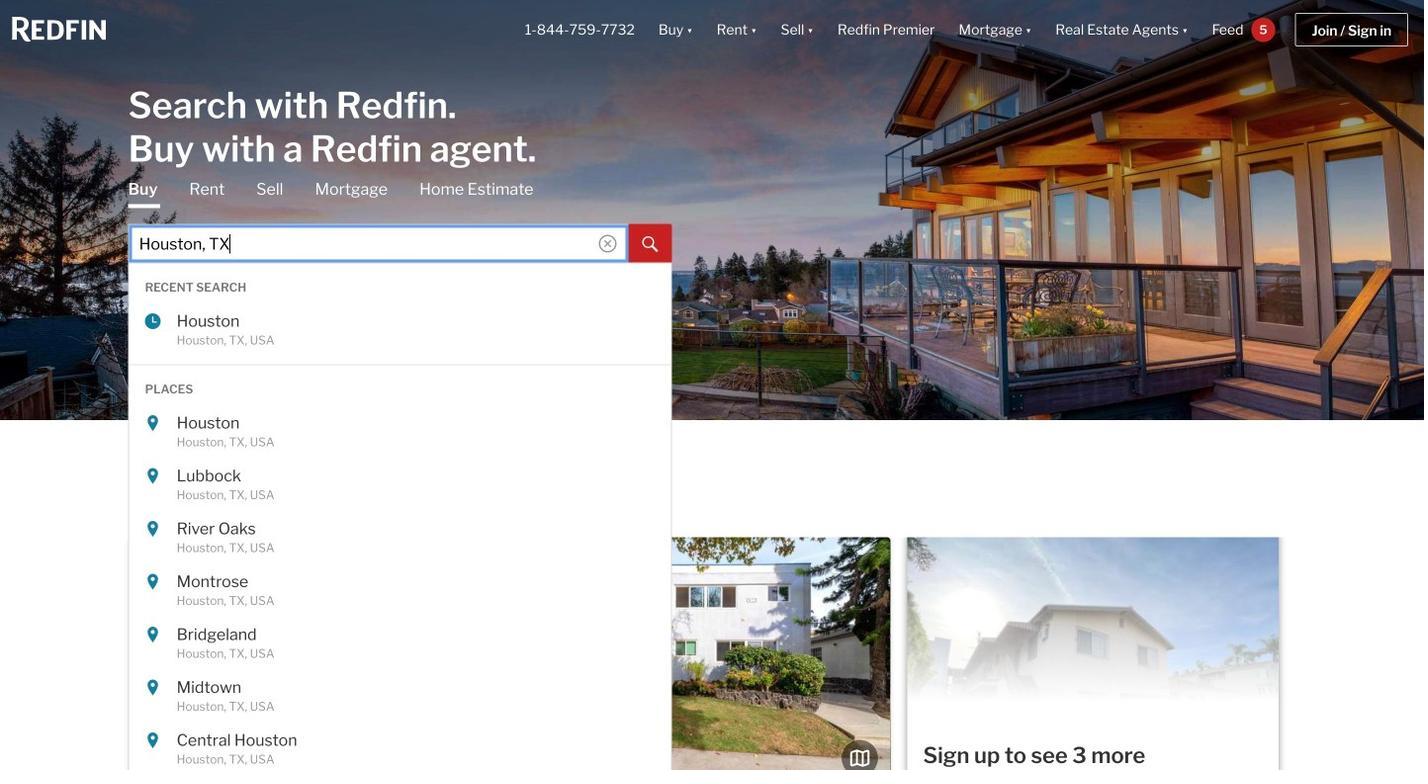 Task type: vqa. For each thing, say whether or not it's contained in the screenshot.
2nd Photo of 1323 11th St, Santa Monica, CA 90401 from left
yes



Task type: describe. For each thing, give the bounding box(es) containing it.
2 photo of 1323 11th st, santa monica, ca 90401 image from the left
[[890, 538, 1263, 770]]

clear input button
[[599, 238, 617, 256]]



Task type: locate. For each thing, give the bounding box(es) containing it.
2 photo of 815 3rd st, santa monica, ca 90403 image from the left
[[501, 538, 874, 770]]

1 photo of 1323 11th st, santa monica, ca 90401 image from the left
[[517, 538, 891, 770]]

1 photo of 815 3rd st, santa monica, ca 90403 image from the left
[[128, 538, 502, 770]]

City, Address, School, Agent, ZIP search field
[[128, 224, 629, 264]]

photo of 815 3rd st, santa monica, ca 90403 image
[[128, 538, 502, 770], [501, 538, 874, 770]]

submit search image
[[642, 237, 658, 252]]

tab list
[[128, 179, 672, 770]]

photo of 1323 11th st, santa monica, ca 90401 image
[[517, 538, 891, 770], [890, 538, 1263, 770]]

search input image
[[599, 235, 617, 253]]

photo of 2577 s sepulveda blvd, los angeles, ca 90064 image
[[907, 536, 1279, 770]]



